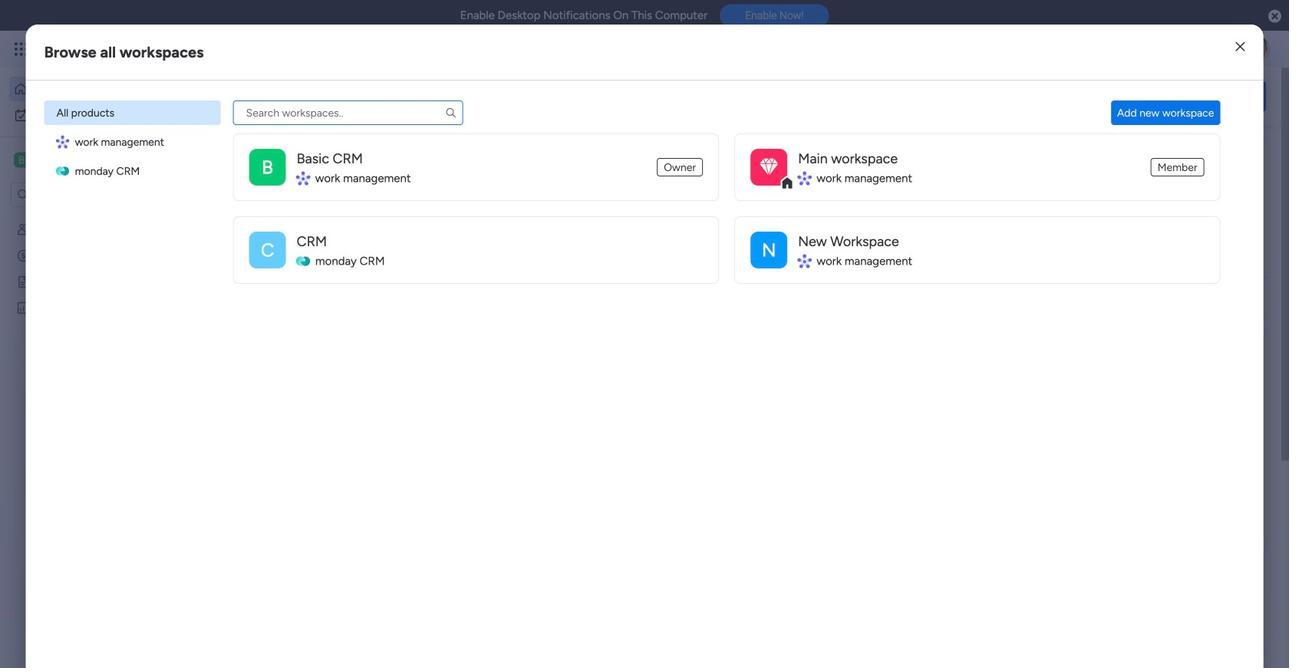 Task type: vqa. For each thing, say whether or not it's contained in the screenshot.
dapulse close Image
yes



Task type: locate. For each thing, give the bounding box(es) containing it.
Search for a workspace search field
[[233, 101, 463, 125]]

v2 bolt switch image
[[1169, 88, 1178, 105]]

1 vertical spatial list box
[[0, 214, 196, 529]]

1 horizontal spatial lottie animation image
[[602, 68, 1034, 126]]

option
[[9, 77, 164, 101], [44, 101, 221, 125], [9, 103, 187, 127], [0, 216, 196, 219]]

1 vertical spatial lottie animation image
[[0, 514, 196, 669]]

check circle image
[[1060, 194, 1070, 206]]

getting started element
[[1037, 590, 1267, 652]]

0 vertical spatial lottie animation image
[[602, 68, 1034, 126]]

workspace image inside icon
[[760, 154, 778, 181]]

lottie animation image
[[602, 68, 1034, 126], [0, 514, 196, 669]]

dapulse close image
[[1269, 9, 1282, 25]]

None search field
[[233, 101, 463, 125]]

0 horizontal spatial lottie animation element
[[0, 514, 196, 669]]

select product image
[[14, 41, 29, 57]]

0 vertical spatial lottie animation element
[[602, 68, 1034, 126]]

dapulse x slim image
[[1244, 142, 1262, 160]]

row group
[[233, 134, 1221, 299]]

close recently visited image
[[237, 156, 256, 174]]

close image
[[1237, 41, 1246, 53]]

1 horizontal spatial lottie animation element
[[602, 68, 1034, 126]]

public board image
[[16, 275, 31, 289]]

quick search results list box
[[237, 174, 1000, 566]]

lottie animation element
[[602, 68, 1034, 126], [0, 514, 196, 669]]

list box
[[44, 101, 221, 184], [0, 214, 196, 529]]

workspace image
[[249, 149, 286, 186], [760, 154, 778, 181], [249, 232, 286, 269], [751, 232, 788, 269]]



Task type: describe. For each thing, give the bounding box(es) containing it.
1 vertical spatial lottie animation element
[[0, 514, 196, 669]]

search image
[[445, 107, 457, 119]]

0 vertical spatial list box
[[44, 101, 221, 184]]

0 horizontal spatial lottie animation image
[[0, 514, 196, 669]]

terry turtle image
[[1247, 37, 1272, 61]]

workspace image
[[751, 149, 788, 186]]

public dashboard image
[[16, 301, 31, 315]]

circle o image
[[1060, 214, 1070, 226]]



